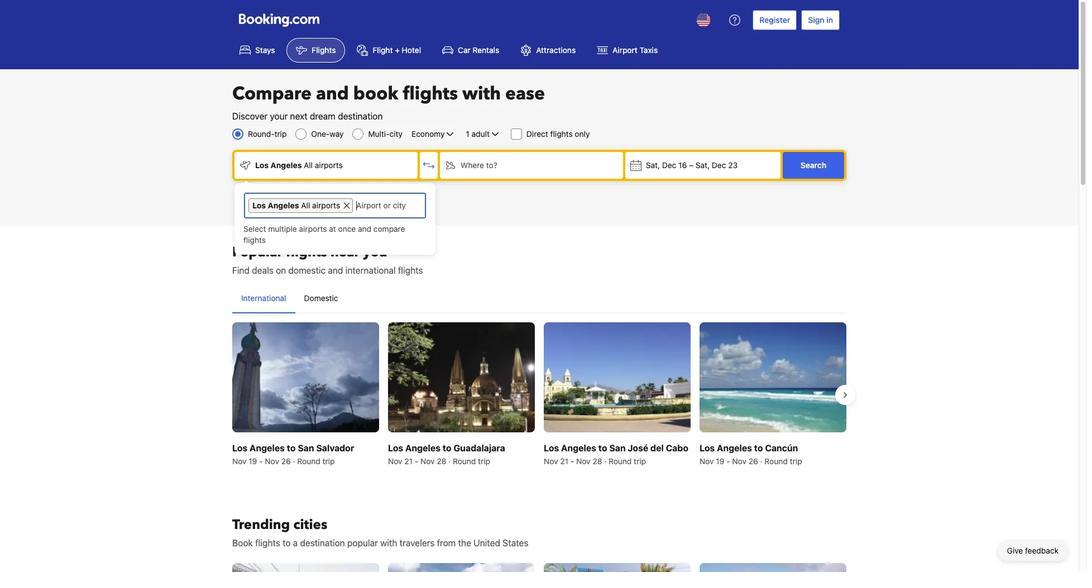Task type: vqa. For each thing, say whether or not it's contained in the screenshot.
Select
yes



Task type: locate. For each thing, give the bounding box(es) containing it.
28
[[437, 457, 447, 466], [593, 457, 602, 466]]

all
[[304, 160, 313, 170], [301, 201, 310, 210]]

international
[[241, 293, 286, 303]]

flights down trending
[[255, 538, 280, 548]]

trip down guadalajara
[[478, 457, 490, 466]]

los angeles to san salvador nov 19 - nov 26 · round trip
[[232, 443, 354, 466]]

trending cities book flights to a destination popular with travelers from the united states
[[232, 516, 529, 548]]

1 horizontal spatial 19
[[716, 457, 725, 466]]

and down near
[[328, 265, 343, 275]]

san left salvador
[[298, 443, 314, 453]]

once
[[338, 224, 356, 233]]

5 nov from the left
[[544, 457, 558, 466]]

and inside compare and book flights with ease discover your next dream destination
[[316, 82, 349, 106]]

adult
[[472, 129, 490, 139]]

1 san from the left
[[298, 443, 314, 453]]

region containing los angeles to san salvador
[[223, 318, 856, 472]]

find
[[232, 265, 250, 275]]

1 round from the left
[[297, 457, 321, 466]]

6 nov from the left
[[576, 457, 591, 466]]

1 21 from the left
[[405, 457, 413, 466]]

one-way
[[311, 129, 344, 139]]

cities
[[293, 516, 327, 534]]

los angeles all airports
[[255, 160, 343, 170], [252, 201, 340, 210]]

4 · from the left
[[761, 457, 763, 466]]

feedback
[[1026, 546, 1059, 555]]

0 horizontal spatial sat,
[[646, 160, 660, 170]]

angeles
[[271, 160, 302, 170], [268, 201, 299, 210], [250, 443, 285, 453], [406, 443, 441, 453], [561, 443, 597, 453], [717, 443, 752, 453]]

round-
[[248, 129, 275, 139]]

0 horizontal spatial san
[[298, 443, 314, 453]]

and up dream
[[316, 82, 349, 106]]

round down guadalajara
[[453, 457, 476, 466]]

sign
[[808, 15, 825, 25]]

angeles for del
[[561, 443, 597, 453]]

sat,
[[646, 160, 660, 170], [696, 160, 710, 170]]

and right 'once'
[[358, 224, 372, 233]]

round down josé
[[609, 457, 632, 466]]

round-trip
[[248, 129, 287, 139]]

los inside los angeles to cancún nov 19 - nov 26 · round trip
[[700, 443, 715, 453]]

0 horizontal spatial with
[[381, 538, 397, 548]]

to left josé
[[599, 443, 608, 453]]

deals
[[252, 265, 274, 275]]

san left josé
[[610, 443, 626, 453]]

destination down cities
[[300, 538, 345, 548]]

trip inside los angeles to san josé del cabo nov 21 - nov 28 · round trip
[[634, 457, 646, 466]]

1 · from the left
[[293, 457, 295, 466]]

3 · from the left
[[605, 457, 607, 466]]

round down salvador
[[297, 457, 321, 466]]

trip down your
[[275, 129, 287, 139]]

2 21 from the left
[[560, 457, 569, 466]]

nov
[[232, 457, 247, 466], [265, 457, 279, 466], [388, 457, 402, 466], [421, 457, 435, 466], [544, 457, 558, 466], [576, 457, 591, 466], [700, 457, 714, 466], [733, 457, 747, 466]]

2 · from the left
[[449, 457, 451, 466]]

trip down cancún
[[790, 457, 802, 466]]

flight + hotel
[[373, 45, 421, 55]]

to left cancún
[[755, 443, 763, 453]]

19 inside los angeles to san salvador nov 19 - nov 26 · round trip
[[249, 457, 257, 466]]

0 vertical spatial and
[[316, 82, 349, 106]]

1 vertical spatial all
[[301, 201, 310, 210]]

sat, left 16
[[646, 160, 660, 170]]

21
[[405, 457, 413, 466], [560, 457, 569, 466]]

1 horizontal spatial 21
[[560, 457, 569, 466]]

international
[[346, 265, 396, 275]]

flights
[[403, 82, 458, 106], [551, 129, 573, 139], [244, 235, 266, 245], [286, 243, 327, 261], [398, 265, 423, 275], [255, 538, 280, 548]]

0 horizontal spatial 19
[[249, 457, 257, 466]]

4 round from the left
[[765, 457, 788, 466]]

to for nov
[[287, 443, 296, 453]]

0 horizontal spatial 26
[[281, 457, 291, 466]]

sat, right –
[[696, 160, 710, 170]]

angeles inside los angeles to cancún nov 19 - nov 26 · round trip
[[717, 443, 752, 453]]

with
[[463, 82, 501, 106], [381, 538, 397, 548]]

los inside los angeles to san josé del cabo nov 21 - nov 28 · round trip
[[544, 443, 559, 453]]

to inside los angeles to san josé del cabo nov 21 - nov 28 · round trip
[[599, 443, 608, 453]]

1 horizontal spatial 28
[[593, 457, 602, 466]]

19 inside los angeles to cancún nov 19 - nov 26 · round trip
[[716, 457, 725, 466]]

only
[[575, 129, 590, 139]]

all up select multiple airports at once and compare flights at the top left of the page
[[301, 201, 310, 210]]

dec left 16
[[662, 160, 677, 170]]

cancún
[[765, 443, 798, 453]]

airports
[[315, 160, 343, 170], [312, 201, 340, 210], [299, 224, 327, 233]]

destination inside compare and book flights with ease discover your next dream destination
[[338, 111, 383, 121]]

del
[[651, 443, 664, 453]]

· inside los angeles to san josé del cabo nov 21 - nov 28 · round trip
[[605, 457, 607, 466]]

4 nov from the left
[[421, 457, 435, 466]]

airports up at
[[312, 201, 340, 210]]

trip inside los angeles to san salvador nov 19 - nov 26 · round trip
[[323, 457, 335, 466]]

stays link
[[230, 38, 285, 63]]

to inside los angeles to guadalajara nov 21 - nov 28 · round trip
[[443, 443, 452, 453]]

· inside los angeles to san salvador nov 19 - nov 26 · round trip
[[293, 457, 295, 466]]

to left "a"
[[283, 538, 291, 548]]

1 vertical spatial and
[[358, 224, 372, 233]]

los for 21
[[388, 443, 403, 453]]

san inside los angeles to san josé del cabo nov 21 - nov 28 · round trip
[[610, 443, 626, 453]]

san inside los angeles to san salvador nov 19 - nov 26 · round trip
[[298, 443, 314, 453]]

1 horizontal spatial san
[[610, 443, 626, 453]]

one-
[[311, 129, 330, 139]]

with inside compare and book flights with ease discover your next dream destination
[[463, 82, 501, 106]]

flights inside select multiple airports at once and compare flights
[[244, 235, 266, 245]]

1 horizontal spatial dec
[[712, 160, 726, 170]]

1 horizontal spatial with
[[463, 82, 501, 106]]

flight
[[373, 45, 393, 55]]

trip inside los angeles to cancún nov 19 - nov 26 · round trip
[[790, 457, 802, 466]]

multi-
[[368, 129, 390, 139]]

2 vertical spatial and
[[328, 265, 343, 275]]

1 19 from the left
[[249, 457, 257, 466]]

to inside los angeles to san salvador nov 19 - nov 26 · round trip
[[287, 443, 296, 453]]

los
[[255, 160, 269, 170], [252, 201, 266, 210], [232, 443, 248, 453], [388, 443, 403, 453], [544, 443, 559, 453], [700, 443, 715, 453]]

2 san from the left
[[610, 443, 626, 453]]

airports left at
[[299, 224, 327, 233]]

the
[[458, 538, 471, 548]]

3 - from the left
[[571, 457, 574, 466]]

to left guadalajara
[[443, 443, 452, 453]]

sign in link
[[802, 10, 840, 30]]

all down one-
[[304, 160, 313, 170]]

0 vertical spatial all
[[304, 160, 313, 170]]

car rentals
[[458, 45, 500, 55]]

san
[[298, 443, 314, 453], [610, 443, 626, 453]]

travelers
[[400, 538, 435, 548]]

1 sat, from the left
[[646, 160, 660, 170]]

19
[[249, 457, 257, 466], [716, 457, 725, 466]]

search
[[801, 160, 827, 170]]

cabo
[[666, 443, 689, 453]]

with up adult
[[463, 82, 501, 106]]

hotel
[[402, 45, 421, 55]]

angeles inside los angeles to san josé del cabo nov 21 - nov 28 · round trip
[[561, 443, 597, 453]]

2 26 from the left
[[749, 457, 758, 466]]

dec
[[662, 160, 677, 170], [712, 160, 726, 170]]

round down cancún
[[765, 457, 788, 466]]

to inside los angeles to cancún nov 19 - nov 26 · round trip
[[755, 443, 763, 453]]

1 vertical spatial destination
[[300, 538, 345, 548]]

near
[[331, 243, 360, 261]]

· inside los angeles to guadalajara nov 21 - nov 28 · round trip
[[449, 457, 451, 466]]

to left salvador
[[287, 443, 296, 453]]

1 vertical spatial with
[[381, 538, 397, 548]]

0 vertical spatial airports
[[315, 160, 343, 170]]

and inside select multiple airports at once and compare flights
[[358, 224, 372, 233]]

round
[[297, 457, 321, 466], [453, 457, 476, 466], [609, 457, 632, 466], [765, 457, 788, 466]]

taxis
[[640, 45, 658, 55]]

flights up domestic
[[286, 243, 327, 261]]

1 horizontal spatial sat,
[[696, 160, 710, 170]]

2 - from the left
[[415, 457, 419, 466]]

1 - from the left
[[259, 457, 263, 466]]

2 nov from the left
[[265, 457, 279, 466]]

·
[[293, 457, 295, 466], [449, 457, 451, 466], [605, 457, 607, 466], [761, 457, 763, 466]]

0 vertical spatial with
[[463, 82, 501, 106]]

popular
[[232, 243, 283, 261]]

2 dec from the left
[[712, 160, 726, 170]]

josé
[[628, 443, 649, 453]]

1 horizontal spatial 26
[[749, 457, 758, 466]]

0 horizontal spatial dec
[[662, 160, 677, 170]]

booking.com logo image
[[239, 13, 320, 27], [239, 13, 320, 27]]

los inside los angeles to guadalajara nov 21 - nov 28 · round trip
[[388, 443, 403, 453]]

destination up "multi-"
[[338, 111, 383, 121]]

domestic
[[288, 265, 326, 275]]

search button
[[783, 152, 845, 179]]

0 vertical spatial destination
[[338, 111, 383, 121]]

trip
[[275, 129, 287, 139], [323, 457, 335, 466], [478, 457, 490, 466], [634, 457, 646, 466], [790, 457, 802, 466]]

3 round from the left
[[609, 457, 632, 466]]

4 - from the left
[[727, 457, 730, 466]]

1 28 from the left
[[437, 457, 447, 466]]

3 nov from the left
[[388, 457, 402, 466]]

rentals
[[473, 45, 500, 55]]

trip inside los angeles to guadalajara nov 21 - nov 28 · round trip
[[478, 457, 490, 466]]

where to? button
[[440, 152, 623, 179]]

2 19 from the left
[[716, 457, 725, 466]]

angeles inside los angeles to san salvador nov 19 - nov 26 · round trip
[[250, 443, 285, 453]]

city
[[390, 129, 403, 139]]

angeles inside los angeles to guadalajara nov 21 - nov 28 · round trip
[[406, 443, 441, 453]]

flights left only on the top
[[551, 129, 573, 139]]

domestic button
[[295, 284, 347, 313]]

salvador
[[316, 443, 354, 453]]

flights up economy
[[403, 82, 458, 106]]

Airport or city text field
[[355, 198, 422, 213]]

tab list
[[232, 284, 847, 314]]

dec left 23
[[712, 160, 726, 170]]

airports down one-way
[[315, 160, 343, 170]]

to for 21
[[443, 443, 452, 453]]

to
[[287, 443, 296, 453], [443, 443, 452, 453], [599, 443, 608, 453], [755, 443, 763, 453], [283, 538, 291, 548]]

2 round from the left
[[453, 457, 476, 466]]

compare
[[232, 82, 312, 106]]

1
[[466, 129, 470, 139]]

flights inside trending cities book flights to a destination popular with travelers from the united states
[[255, 538, 280, 548]]

los angeles all airports up multiple
[[252, 201, 340, 210]]

trip down salvador
[[323, 457, 335, 466]]

2 vertical spatial airports
[[299, 224, 327, 233]]

region
[[223, 318, 856, 472]]

trip down josé
[[634, 457, 646, 466]]

-
[[259, 457, 263, 466], [415, 457, 419, 466], [571, 457, 574, 466], [727, 457, 730, 466]]

los inside los angeles to san salvador nov 19 - nov 26 · round trip
[[232, 443, 248, 453]]

united
[[474, 538, 501, 548]]

flights right international
[[398, 265, 423, 275]]

round inside los angeles to cancún nov 19 - nov 26 · round trip
[[765, 457, 788, 466]]

multi-city
[[368, 129, 403, 139]]

+
[[395, 45, 400, 55]]

26
[[281, 457, 291, 466], [749, 457, 758, 466]]

2 28 from the left
[[593, 457, 602, 466]]

compare
[[374, 224, 405, 233]]

to?
[[486, 160, 498, 170]]

los angeles all airports down one-
[[255, 160, 343, 170]]

flights down select
[[244, 235, 266, 245]]

los angeles to san josé del cabo image
[[544, 322, 691, 432]]

21 inside los angeles to guadalajara nov 21 - nov 28 · round trip
[[405, 457, 413, 466]]

direct
[[527, 129, 548, 139]]

0 horizontal spatial 28
[[437, 457, 447, 466]]

1 dec from the left
[[662, 160, 677, 170]]

with right popular
[[381, 538, 397, 548]]

san for josé
[[610, 443, 626, 453]]

car
[[458, 45, 471, 55]]

1 26 from the left
[[281, 457, 291, 466]]

0 horizontal spatial 21
[[405, 457, 413, 466]]

to for 19
[[755, 443, 763, 453]]



Task type: describe. For each thing, give the bounding box(es) containing it.
los angeles to san salvador image
[[232, 322, 379, 432]]

los angeles to cancún image
[[700, 322, 847, 432]]

domestic
[[304, 293, 338, 303]]

international button
[[232, 284, 295, 313]]

28 inside los angeles to san josé del cabo nov 21 - nov 28 · round trip
[[593, 457, 602, 466]]

los angeles to guadalajara image
[[388, 322, 535, 432]]

at
[[329, 224, 336, 233]]

7 nov from the left
[[700, 457, 714, 466]]

26 inside los angeles to cancún nov 19 - nov 26 · round trip
[[749, 457, 758, 466]]

1 adult button
[[465, 127, 502, 141]]

where
[[461, 160, 484, 170]]

round inside los angeles to san salvador nov 19 - nov 26 · round trip
[[297, 457, 321, 466]]

airports inside select multiple airports at once and compare flights
[[299, 224, 327, 233]]

round inside los angeles to guadalajara nov 21 - nov 28 · round trip
[[453, 457, 476, 466]]

register
[[760, 15, 791, 25]]

stays
[[255, 45, 275, 55]]

1 nov from the left
[[232, 457, 247, 466]]

16
[[679, 160, 687, 170]]

· inside los angeles to cancún nov 19 - nov 26 · round trip
[[761, 457, 763, 466]]

1 adult
[[466, 129, 490, 139]]

register link
[[753, 10, 797, 30]]

compare and book flights with ease discover your next dream destination
[[232, 82, 545, 121]]

- inside los angeles to san salvador nov 19 - nov 26 · round trip
[[259, 457, 263, 466]]

flights inside compare and book flights with ease discover your next dream destination
[[403, 82, 458, 106]]

23
[[729, 160, 738, 170]]

airport taxis
[[613, 45, 658, 55]]

a
[[293, 538, 298, 548]]

attractions
[[536, 45, 576, 55]]

1 vertical spatial los angeles all airports
[[252, 201, 340, 210]]

los for 19
[[700, 443, 715, 453]]

economy
[[412, 129, 445, 139]]

sign in
[[808, 15, 833, 25]]

1 vertical spatial airports
[[312, 201, 340, 210]]

select multiple airports at once and compare flights
[[244, 224, 405, 245]]

los angeles to cancún nov 19 - nov 26 · round trip
[[700, 443, 802, 466]]

los angeles to guadalajara nov 21 - nov 28 · round trip
[[388, 443, 505, 466]]

your
[[270, 111, 288, 121]]

ease
[[506, 82, 545, 106]]

airport
[[613, 45, 638, 55]]

select
[[244, 224, 266, 233]]

sat, dec 16 – sat, dec 23
[[646, 160, 738, 170]]

- inside los angeles to cancún nov 19 - nov 26 · round trip
[[727, 457, 730, 466]]

car rentals link
[[433, 38, 509, 63]]

28 inside los angeles to guadalajara nov 21 - nov 28 · round trip
[[437, 457, 447, 466]]

flight + hotel link
[[348, 38, 431, 63]]

flights link
[[287, 38, 345, 63]]

airport taxis link
[[588, 38, 668, 63]]

popular
[[347, 538, 378, 548]]

guadalajara
[[454, 443, 505, 453]]

direct flights only
[[527, 129, 590, 139]]

angeles for nov
[[250, 443, 285, 453]]

with inside trending cities book flights to a destination popular with travelers from the united states
[[381, 538, 397, 548]]

sat, dec 16 – sat, dec 23 button
[[625, 152, 781, 179]]

2 sat, from the left
[[696, 160, 710, 170]]

give
[[1008, 546, 1024, 555]]

discover
[[232, 111, 268, 121]]

8 nov from the left
[[733, 457, 747, 466]]

book
[[354, 82, 399, 106]]

angeles for 19
[[717, 443, 752, 453]]

states
[[503, 538, 529, 548]]

- inside los angeles to guadalajara nov 21 - nov 28 · round trip
[[415, 457, 419, 466]]

los for del
[[544, 443, 559, 453]]

angeles for 21
[[406, 443, 441, 453]]

multiple
[[268, 224, 297, 233]]

attractions link
[[511, 38, 585, 63]]

- inside los angeles to san josé del cabo nov 21 - nov 28 · round trip
[[571, 457, 574, 466]]

give feedback button
[[999, 541, 1068, 561]]

destination inside trending cities book flights to a destination popular with travelers from the united states
[[300, 538, 345, 548]]

from
[[437, 538, 456, 548]]

0 vertical spatial los angeles all airports
[[255, 160, 343, 170]]

book
[[232, 538, 253, 548]]

way
[[330, 129, 344, 139]]

trending
[[232, 516, 290, 534]]

los for nov
[[232, 443, 248, 453]]

dream
[[310, 111, 336, 121]]

on
[[276, 265, 286, 275]]

san for salvador
[[298, 443, 314, 453]]

to for del
[[599, 443, 608, 453]]

to inside trending cities book flights to a destination popular with travelers from the united states
[[283, 538, 291, 548]]

26 inside los angeles to san salvador nov 19 - nov 26 · round trip
[[281, 457, 291, 466]]

los angeles to san josé del cabo nov 21 - nov 28 · round trip
[[544, 443, 689, 466]]

popular flights near you find deals on domestic and international flights
[[232, 243, 423, 275]]

flights
[[312, 45, 336, 55]]

next
[[290, 111, 308, 121]]

tab list containing international
[[232, 284, 847, 314]]

give feedback
[[1008, 546, 1059, 555]]

21 inside los angeles to san josé del cabo nov 21 - nov 28 · round trip
[[560, 457, 569, 466]]

in
[[827, 15, 833, 25]]

you
[[363, 243, 387, 261]]

where to?
[[461, 160, 498, 170]]

round inside los angeles to san josé del cabo nov 21 - nov 28 · round trip
[[609, 457, 632, 466]]

and inside popular flights near you find deals on domestic and international flights
[[328, 265, 343, 275]]



